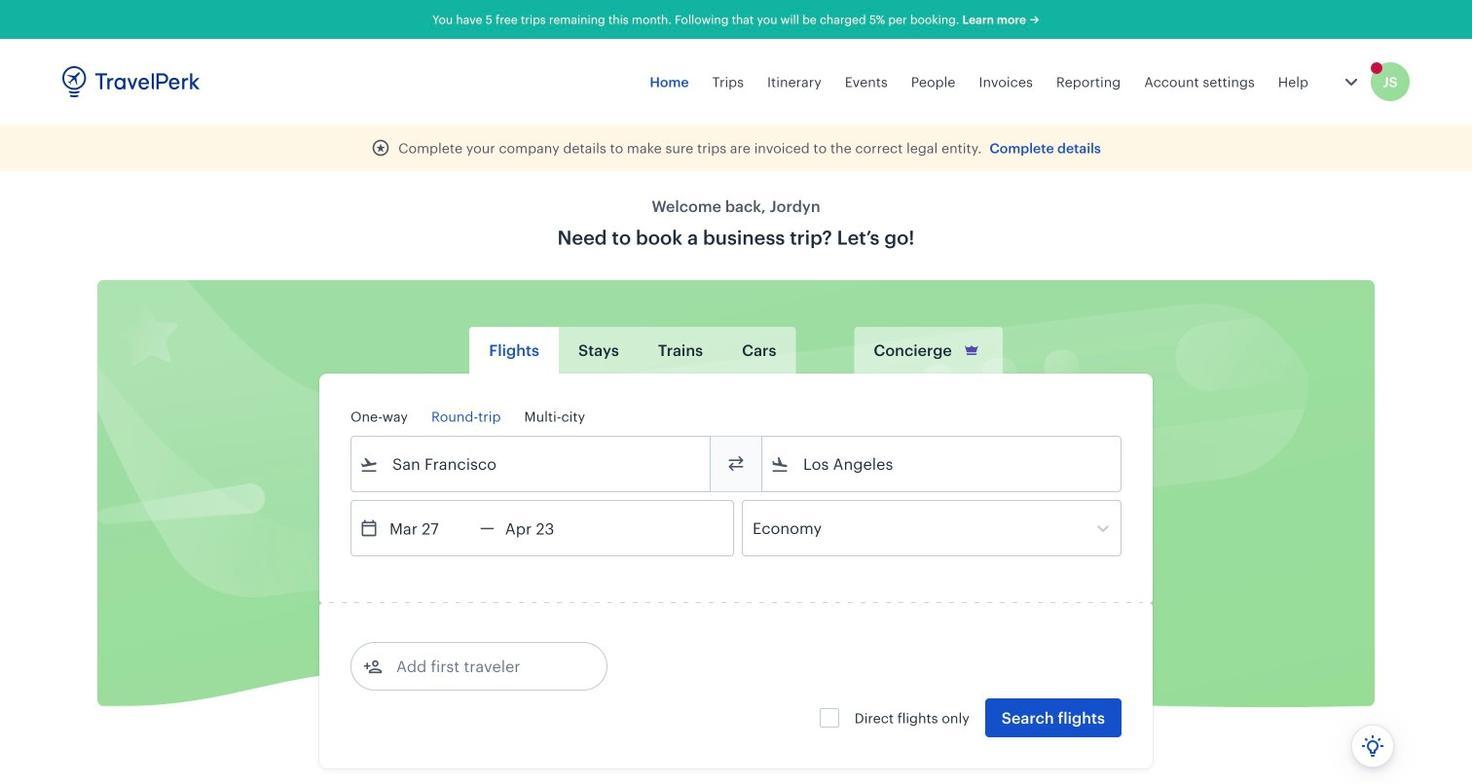 Task type: vqa. For each thing, say whether or not it's contained in the screenshot.
MOVE FORWARD TO SWITCH TO THE NEXT MONTH. icon
no



Task type: describe. For each thing, give the bounding box(es) containing it.
Depart text field
[[379, 501, 480, 556]]

To search field
[[790, 449, 1095, 480]]



Task type: locate. For each thing, give the bounding box(es) containing it.
Return text field
[[494, 501, 596, 556]]

Add first traveler search field
[[383, 651, 585, 683]]

From search field
[[379, 449, 684, 480]]



